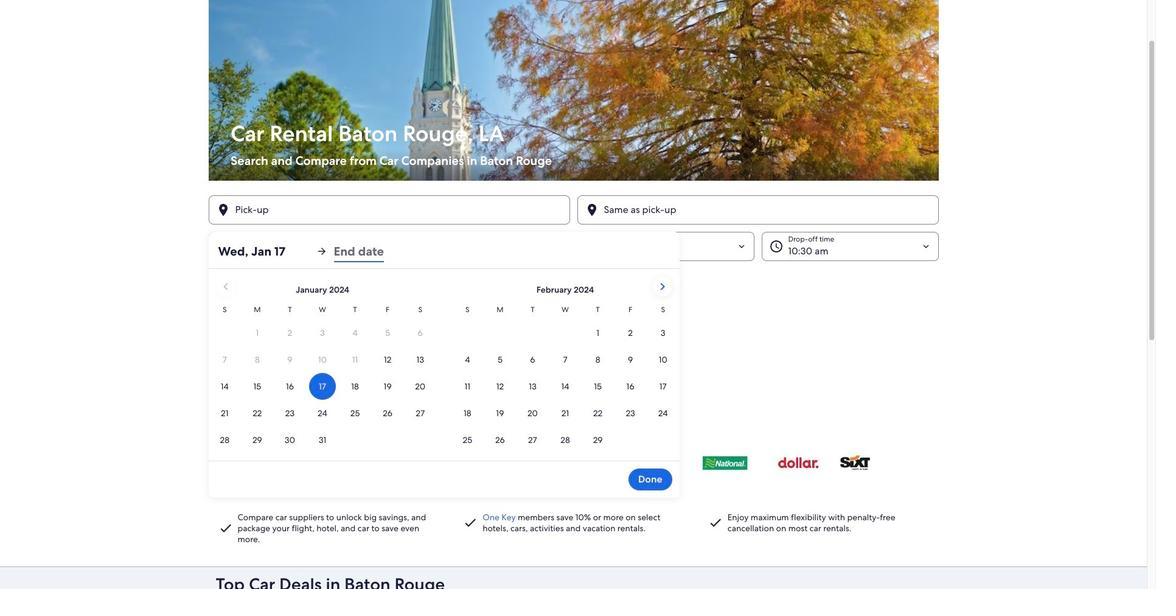 Task type: vqa. For each thing, say whether or not it's contained in the screenshot.
NEXT MONTH icon
yes



Task type: describe. For each thing, give the bounding box(es) containing it.
breadcrumbs region
[[0, 0, 1147, 567]]

next month image
[[655, 279, 670, 294]]

car suppliers logo image
[[216, 440, 932, 485]]

previous month image
[[218, 279, 233, 294]]



